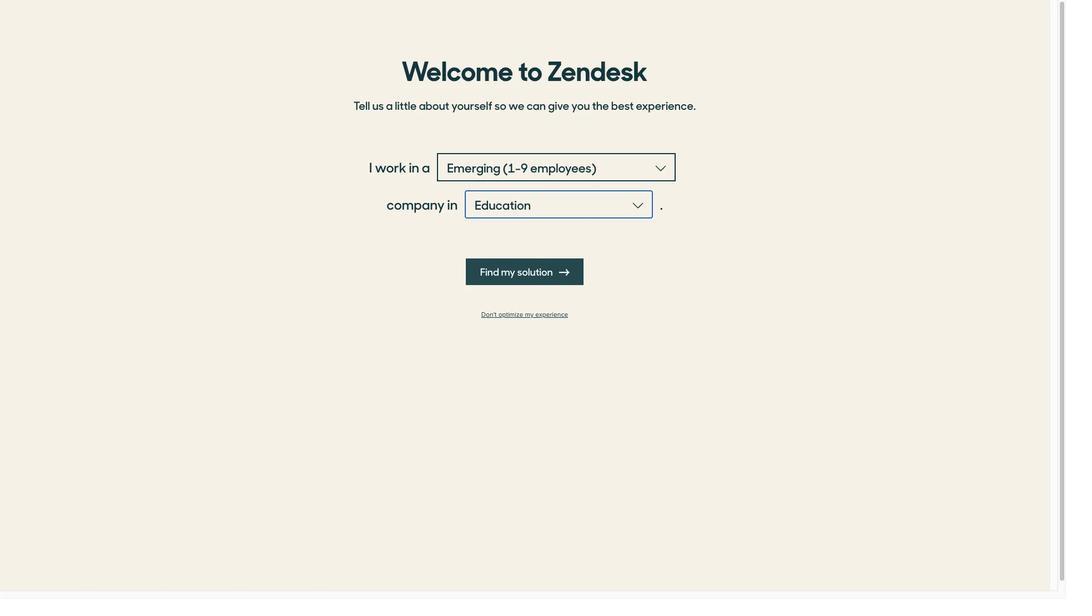 Task type: describe. For each thing, give the bounding box(es) containing it.
can
[[527, 97, 546, 113]]

so
[[495, 97, 506, 113]]

us
[[372, 97, 384, 113]]

tell
[[354, 97, 370, 113]]

give
[[548, 97, 569, 113]]

don't optimize my experience
[[481, 311, 568, 319]]

1 vertical spatial a
[[422, 158, 430, 177]]

1 vertical spatial in
[[447, 195, 458, 214]]

company
[[387, 195, 445, 214]]

find
[[480, 265, 499, 279]]

i work in a
[[369, 158, 430, 177]]

don't
[[481, 311, 497, 319]]

experience
[[535, 311, 568, 319]]



Task type: locate. For each thing, give the bounding box(es) containing it.
yourself
[[451, 97, 492, 113]]

work
[[375, 158, 406, 177]]

.
[[660, 195, 663, 214]]

0 vertical spatial in
[[409, 158, 419, 177]]

0 vertical spatial a
[[386, 97, 393, 113]]

experience.
[[636, 97, 696, 113]]

1 horizontal spatial a
[[422, 158, 430, 177]]

my right the optimize
[[525, 311, 534, 319]]

you
[[571, 97, 590, 113]]

best
[[611, 97, 634, 113]]

arrow right image
[[559, 268, 569, 278]]

to
[[518, 49, 542, 88]]

company in
[[387, 195, 458, 214]]

optimize
[[498, 311, 523, 319]]

0 horizontal spatial a
[[386, 97, 393, 113]]

welcome to zendesk
[[402, 49, 648, 88]]

don't optimize my experience link
[[347, 311, 702, 319]]

zendesk
[[547, 49, 648, 88]]

1 horizontal spatial in
[[447, 195, 458, 214]]

1 vertical spatial my
[[525, 311, 534, 319]]

little
[[395, 97, 417, 113]]

welcome
[[402, 49, 513, 88]]

1 horizontal spatial my
[[525, 311, 534, 319]]

tell us a little about yourself so we can give you the best experience.
[[354, 97, 696, 113]]

my inside button
[[501, 265, 515, 279]]

0 horizontal spatial in
[[409, 158, 419, 177]]

in right company at the top of the page
[[447, 195, 458, 214]]

in right work
[[409, 158, 419, 177]]

about
[[419, 97, 449, 113]]

a
[[386, 97, 393, 113], [422, 158, 430, 177]]

find     my solution button
[[466, 259, 584, 285]]

a right work
[[422, 158, 430, 177]]

find     my solution
[[480, 265, 555, 279]]

0 vertical spatial my
[[501, 265, 515, 279]]

we
[[508, 97, 524, 113]]

the
[[592, 97, 609, 113]]

i
[[369, 158, 372, 177]]

my
[[501, 265, 515, 279], [525, 311, 534, 319]]

a right us
[[386, 97, 393, 113]]

solution
[[517, 265, 553, 279]]

my right find
[[501, 265, 515, 279]]

in
[[409, 158, 419, 177], [447, 195, 458, 214]]

0 horizontal spatial my
[[501, 265, 515, 279]]



Task type: vqa. For each thing, say whether or not it's contained in the screenshot.
©zendesk 2023 'link'
no



